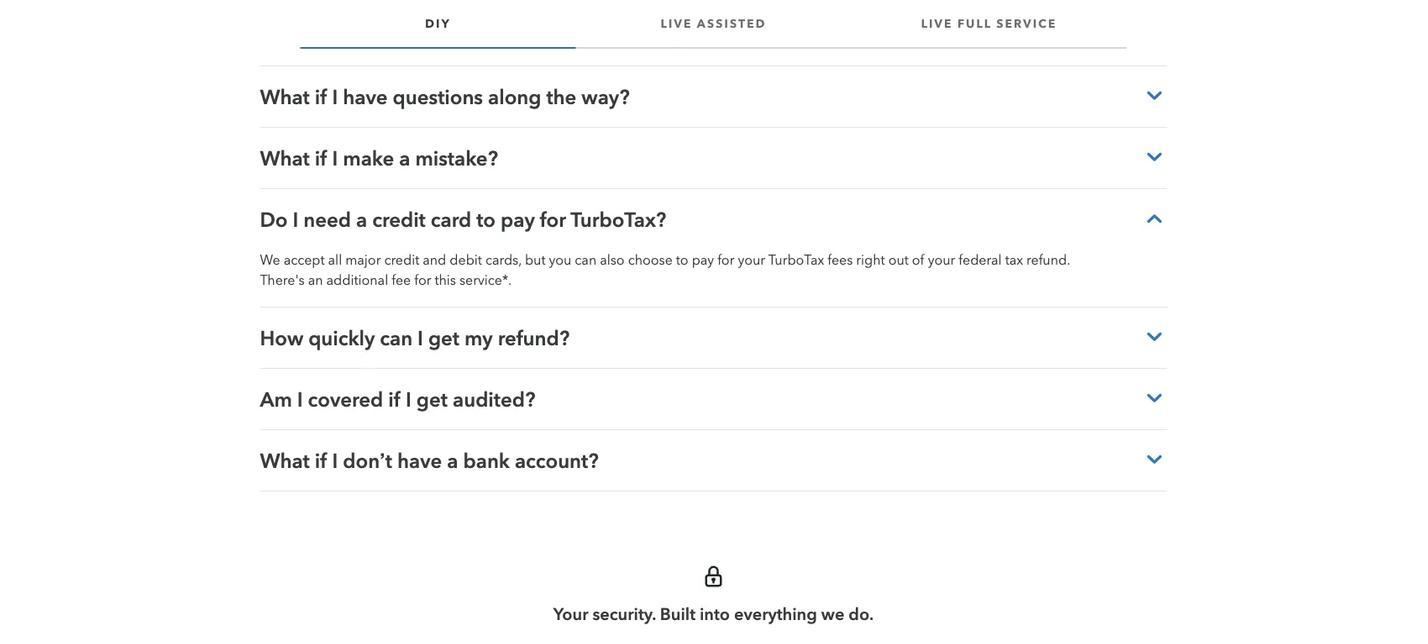 Task type: describe. For each thing, give the bounding box(es) containing it.
0 vertical spatial have
[[343, 84, 388, 109]]

credit for major
[[384, 252, 420, 268]]

do
[[260, 207, 288, 232]]

bank
[[463, 448, 510, 473]]

debit
[[450, 252, 482, 268]]

into
[[700, 604, 730, 624]]

1 your from the left
[[738, 252, 766, 268]]

am
[[260, 387, 292, 411]]

what for what if i have questions along the way?
[[260, 84, 310, 109]]

do i need a credit card to pay for turbotax? button
[[260, 189, 1168, 250]]

am i covered if i get audited? button
[[260, 369, 1168, 429]]

tax
[[1006, 252, 1024, 268]]

i up what if i make a mistake?
[[332, 84, 338, 109]]

card
[[431, 207, 472, 232]]

quickly
[[309, 326, 375, 350]]

if for don't
[[315, 448, 327, 473]]

also
[[600, 252, 625, 268]]

additional
[[327, 272, 388, 288]]

along
[[488, 84, 542, 109]]

the
[[547, 84, 577, 109]]

what for what if i don't have a bank account?
[[260, 448, 310, 473]]

0 horizontal spatial for
[[414, 272, 432, 288]]

2 your from the left
[[928, 252, 956, 268]]

for inside dropdown button
[[540, 207, 566, 232]]

and
[[423, 252, 447, 268]]

can inside the we accept all major credit and debit cards, but you can also choose to pay for your turbotax fees right out of your federal tax refund. there's an additional fee for this service*.
[[575, 252, 597, 268]]

pay inside the we accept all major credit and debit cards, but you can also choose to pay for your turbotax fees right out of your federal tax refund. there's an additional fee for this service*.
[[692, 252, 714, 268]]

cards,
[[486, 252, 522, 268]]

what if i don't have a bank account?
[[260, 448, 599, 473]]

i inside 'dropdown button'
[[418, 326, 423, 350]]

fee
[[392, 272, 411, 288]]

i right am
[[297, 387, 303, 411]]

1 vertical spatial for
[[718, 252, 735, 268]]

what if i don't have a bank account? button
[[260, 430, 1168, 491]]

i down how quickly can i get my refund?
[[406, 387, 412, 411]]

out
[[889, 252, 909, 268]]

there's
[[260, 272, 305, 288]]

turbotax
[[769, 252, 825, 268]]

am i covered if i get audited?
[[260, 387, 536, 411]]

security.
[[593, 604, 656, 624]]

to inside the we accept all major credit and debit cards, but you can also choose to pay for your turbotax fees right out of your federal tax refund. there's an additional fee for this service*.
[[676, 252, 689, 268]]

we
[[822, 604, 845, 624]]

1 vertical spatial have
[[397, 448, 442, 473]]

major
[[346, 252, 381, 268]]

1 horizontal spatial a
[[399, 146, 410, 170]]

do.
[[849, 604, 874, 624]]

all
[[328, 252, 342, 268]]

what if i make a mistake?
[[260, 146, 498, 170]]

get inside 'dropdown button'
[[428, 326, 460, 350]]

how quickly can i get my refund?
[[260, 326, 570, 350]]

what if i make a mistake? button
[[260, 128, 1168, 188]]



Task type: vqa. For each thing, say whether or not it's contained in the screenshot.
bottommost Credit
yes



Task type: locate. For each thing, give the bounding box(es) containing it.
credit for a
[[372, 207, 426, 232]]

have right don't
[[397, 448, 442, 473]]

1 horizontal spatial have
[[397, 448, 442, 473]]

refund?
[[498, 326, 570, 350]]

right
[[857, 252, 885, 268]]

my
[[465, 326, 493, 350]]

1 vertical spatial credit
[[384, 252, 420, 268]]

turbotax?
[[571, 207, 667, 232]]

built
[[660, 604, 696, 624]]

your left turbotax
[[738, 252, 766, 268]]

1 what from the top
[[260, 84, 310, 109]]

for
[[540, 207, 566, 232], [718, 252, 735, 268], [414, 272, 432, 288]]

0 vertical spatial pay
[[501, 207, 535, 232]]

for up you
[[540, 207, 566, 232]]

can right you
[[575, 252, 597, 268]]

if inside what if i don't have a bank account? dropdown button
[[315, 448, 327, 473]]

don't
[[343, 448, 392, 473]]

can inside 'dropdown button'
[[380, 326, 413, 350]]

do i need a credit card to pay for turbotax?
[[260, 207, 667, 232]]

to right choose on the top of the page
[[676, 252, 689, 268]]

a left bank
[[447, 448, 458, 473]]

1 vertical spatial pay
[[692, 252, 714, 268]]

can
[[575, 252, 597, 268], [380, 326, 413, 350]]

way?
[[582, 84, 630, 109]]

if for have
[[315, 84, 327, 109]]

your security. built into everything we do.
[[554, 604, 874, 624]]

pay up cards,
[[501, 207, 535, 232]]

if for make
[[315, 146, 327, 170]]

you
[[549, 252, 572, 268]]

for right fee
[[414, 272, 432, 288]]

2 vertical spatial a
[[447, 448, 458, 473]]

0 horizontal spatial to
[[477, 207, 496, 232]]

we
[[260, 252, 280, 268]]

if
[[315, 84, 327, 109], [315, 146, 327, 170], [389, 387, 401, 411], [315, 448, 327, 473]]

how quickly can i get my refund? button
[[260, 308, 1168, 368]]

an
[[308, 272, 323, 288]]

how
[[260, 326, 304, 350]]

0 vertical spatial what
[[260, 84, 310, 109]]

2 horizontal spatial a
[[447, 448, 458, 473]]

covered
[[308, 387, 383, 411]]

have up 'make'
[[343, 84, 388, 109]]

pay inside dropdown button
[[501, 207, 535, 232]]

get inside dropdown button
[[417, 387, 448, 411]]

accept
[[284, 252, 325, 268]]

tab list
[[300, 0, 1127, 61]]

of
[[912, 252, 925, 268]]

i left 'make'
[[332, 146, 338, 170]]

your
[[738, 252, 766, 268], [928, 252, 956, 268]]

0 vertical spatial can
[[575, 252, 597, 268]]

get
[[428, 326, 460, 350], [417, 387, 448, 411]]

credit left card at the top
[[372, 207, 426, 232]]

refund.
[[1027, 252, 1071, 268]]

if inside what if i make a mistake? dropdown button
[[315, 146, 327, 170]]

for down 'do i need a credit card to pay for turbotax?' dropdown button
[[718, 252, 735, 268]]

credit up fee
[[384, 252, 420, 268]]

to inside dropdown button
[[477, 207, 496, 232]]

1 vertical spatial what
[[260, 146, 310, 170]]

0 vertical spatial get
[[428, 326, 460, 350]]

federal
[[959, 252, 1002, 268]]

what
[[260, 84, 310, 109], [260, 146, 310, 170], [260, 448, 310, 473]]

make
[[343, 146, 394, 170]]

what if i have questions along the way?
[[260, 84, 630, 109]]

0 vertical spatial to
[[477, 207, 496, 232]]

this
[[435, 272, 456, 288]]

if inside am i covered if i get audited? dropdown button
[[389, 387, 401, 411]]

1 horizontal spatial for
[[540, 207, 566, 232]]

1 horizontal spatial to
[[676, 252, 689, 268]]

0 vertical spatial for
[[540, 207, 566, 232]]

1 vertical spatial get
[[417, 387, 448, 411]]

0 horizontal spatial can
[[380, 326, 413, 350]]

what if i have questions along the way? button
[[260, 66, 1168, 127]]

get up what if i don't have a bank account?
[[417, 387, 448, 411]]

pay
[[501, 207, 535, 232], [692, 252, 714, 268]]

need
[[304, 207, 351, 232]]

questions
[[393, 84, 483, 109]]

i left my on the bottom
[[418, 326, 423, 350]]

1 horizontal spatial pay
[[692, 252, 714, 268]]

0 horizontal spatial your
[[738, 252, 766, 268]]

mistake?
[[416, 146, 498, 170]]

to
[[477, 207, 496, 232], [676, 252, 689, 268]]

have
[[343, 84, 388, 109], [397, 448, 442, 473]]

get left my on the bottom
[[428, 326, 460, 350]]

your
[[554, 604, 589, 624]]

what for what if i make a mistake?
[[260, 146, 310, 170]]

service*.
[[460, 272, 512, 288]]

1 vertical spatial can
[[380, 326, 413, 350]]

2 horizontal spatial for
[[718, 252, 735, 268]]

everything
[[734, 604, 818, 624]]

a right need on the top left of page
[[356, 207, 367, 232]]

audited?
[[453, 387, 536, 411]]

a right 'make'
[[399, 146, 410, 170]]

0 horizontal spatial pay
[[501, 207, 535, 232]]

0 vertical spatial credit
[[372, 207, 426, 232]]

a
[[399, 146, 410, 170], [356, 207, 367, 232], [447, 448, 458, 473]]

pay down 'do i need a credit card to pay for turbotax?' dropdown button
[[692, 252, 714, 268]]

but
[[525, 252, 546, 268]]

your right the of
[[928, 252, 956, 268]]

choose
[[628, 252, 673, 268]]

2 what from the top
[[260, 146, 310, 170]]

fees
[[828, 252, 853, 268]]

1 vertical spatial to
[[676, 252, 689, 268]]

account?
[[515, 448, 599, 473]]

if inside what if i have questions along the way? dropdown button
[[315, 84, 327, 109]]

we accept all major credit and debit cards, but you can also choose to pay for your turbotax fees right out of your federal tax refund. there's an additional fee for this service*.
[[260, 252, 1071, 288]]

credit inside the we accept all major credit and debit cards, but you can also choose to pay for your turbotax fees right out of your federal tax refund. there's an additional fee for this service*.
[[384, 252, 420, 268]]

1 horizontal spatial your
[[928, 252, 956, 268]]

1 horizontal spatial can
[[575, 252, 597, 268]]

credit
[[372, 207, 426, 232], [384, 252, 420, 268]]

i right do
[[293, 207, 299, 232]]

credit inside dropdown button
[[372, 207, 426, 232]]

i
[[332, 84, 338, 109], [332, 146, 338, 170], [293, 207, 299, 232], [418, 326, 423, 350], [297, 387, 303, 411], [406, 387, 412, 411], [332, 448, 338, 473]]

0 horizontal spatial a
[[356, 207, 367, 232]]

3 what from the top
[[260, 448, 310, 473]]

i left don't
[[332, 448, 338, 473]]

1 vertical spatial a
[[356, 207, 367, 232]]

2 vertical spatial what
[[260, 448, 310, 473]]

can right quickly
[[380, 326, 413, 350]]

to right card at the top
[[477, 207, 496, 232]]

0 vertical spatial a
[[399, 146, 410, 170]]

0 horizontal spatial have
[[343, 84, 388, 109]]

2 vertical spatial for
[[414, 272, 432, 288]]



